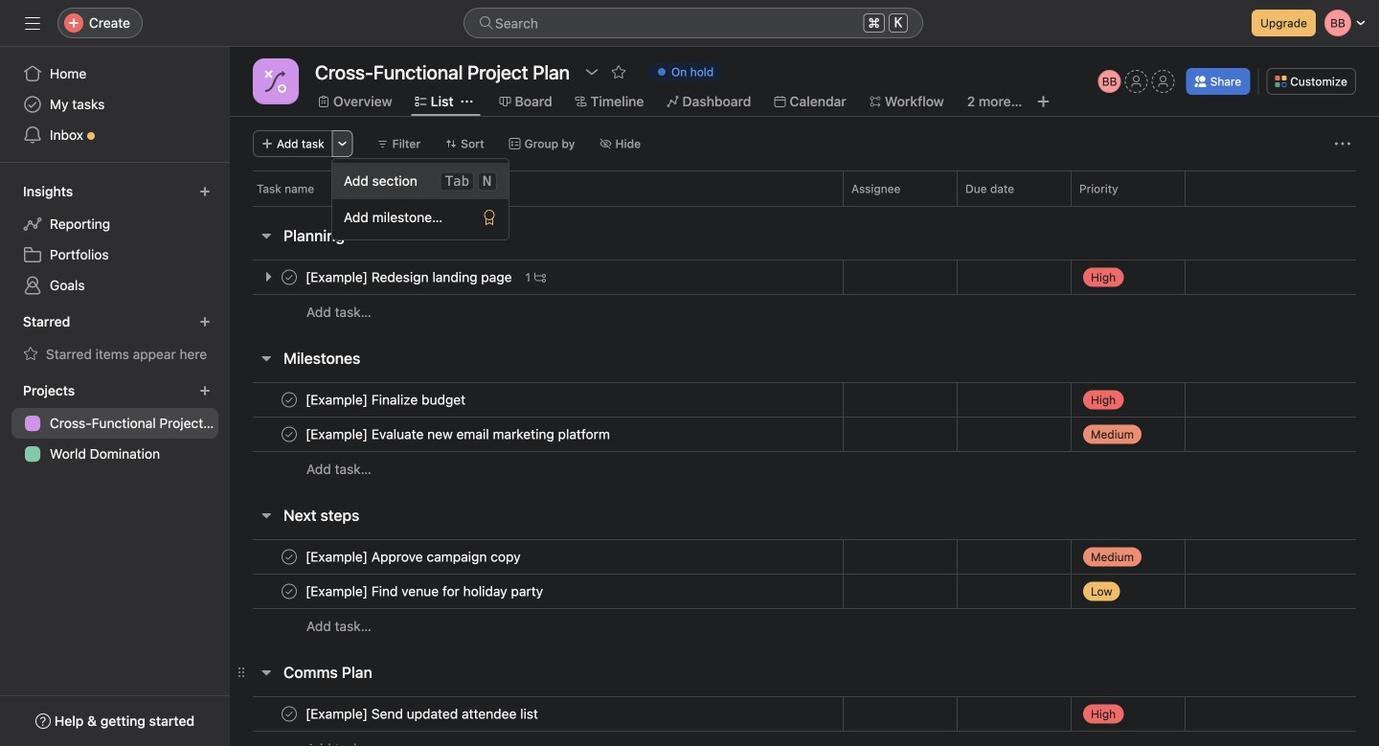 Task type: locate. For each thing, give the bounding box(es) containing it.
collapse task list for this group image
[[259, 351, 274, 366], [259, 665, 274, 680]]

Mark complete checkbox
[[278, 266, 301, 289], [278, 423, 301, 446], [278, 580, 301, 603], [278, 703, 301, 726]]

None field
[[464, 8, 924, 38]]

mark complete image inside [example] find venue for holiday party cell
[[278, 580, 301, 603]]

insights element
[[0, 174, 230, 305]]

2 task name text field from the top
[[302, 390, 472, 410]]

2 collapse task list for this group image from the top
[[259, 508, 274, 523]]

1 collapse task list for this group image from the top
[[259, 228, 274, 243]]

header next steps tree grid
[[230, 539, 1380, 644]]

mark complete checkbox inside [example] find venue for holiday party cell
[[278, 580, 301, 603]]

mark complete image inside [example] send updated attendee list cell
[[278, 703, 301, 726]]

mark complete checkbox for [example] find venue for holiday party cell on the bottom
[[278, 546, 301, 569]]

0 vertical spatial mark complete checkbox
[[278, 389, 301, 412]]

expand subtask list for the task [example] redesign landing page image
[[261, 269, 276, 285]]

1 vertical spatial collapse task list for this group image
[[259, 665, 274, 680]]

1 mark complete checkbox from the top
[[278, 266, 301, 289]]

5 task name text field from the top
[[302, 582, 549, 601]]

mark complete checkbox for [example] send updated attendee list cell
[[278, 703, 301, 726]]

Mark complete checkbox
[[278, 389, 301, 412], [278, 546, 301, 569]]

new project or portfolio image
[[199, 385, 211, 397]]

mark complete image
[[278, 389, 301, 412], [278, 546, 301, 569], [278, 580, 301, 603], [278, 703, 301, 726]]

projects element
[[0, 374, 230, 473]]

add items to starred image
[[199, 316, 211, 328]]

mark complete image
[[278, 266, 301, 289], [278, 423, 301, 446]]

hide sidebar image
[[25, 15, 40, 31]]

mark complete image for task name text field
[[278, 703, 301, 726]]

add a task to this group image
[[355, 228, 370, 243]]

global element
[[0, 47, 230, 162]]

[example] redesign landing page cell
[[230, 260, 843, 295]]

menu item
[[332, 163, 509, 199]]

0 vertical spatial mark complete image
[[278, 266, 301, 289]]

None text field
[[310, 55, 575, 89]]

mark complete image inside [example] evaluate new email marketing platform cell
[[278, 423, 301, 446]]

add to starred image
[[611, 64, 627, 80]]

2 collapse task list for this group image from the top
[[259, 665, 274, 680]]

task name text field inside [example] find venue for holiday party cell
[[302, 582, 549, 601]]

3 mark complete image from the top
[[278, 580, 301, 603]]

mark complete checkbox inside [example] send updated attendee list cell
[[278, 703, 301, 726]]

mark complete checkbox for [example] find venue for holiday party cell on the bottom
[[278, 580, 301, 603]]

Search tasks, projects, and more text field
[[464, 8, 924, 38]]

mark complete checkbox inside [example] approve campaign copy 'cell'
[[278, 546, 301, 569]]

2 mark complete checkbox from the top
[[278, 423, 301, 446]]

Task name text field
[[302, 705, 544, 724]]

mark complete image inside [example] approve campaign copy 'cell'
[[278, 546, 301, 569]]

task name text field inside [example] finalize budget 'cell'
[[302, 390, 472, 410]]

mark complete image inside [example] finalize budget 'cell'
[[278, 389, 301, 412]]

2 mark complete checkbox from the top
[[278, 546, 301, 569]]

task name text field inside [example] approve campaign copy 'cell'
[[302, 548, 527, 567]]

task name text field for mark complete checkbox inside [example] finalize budget 'cell'
[[302, 390, 472, 410]]

header comms plan tree grid
[[230, 697, 1380, 746]]

1 collapse task list for this group image from the top
[[259, 351, 274, 366]]

1 task name text field from the top
[[302, 268, 518, 287]]

collapse task list for this group image
[[259, 228, 274, 243], [259, 508, 274, 523]]

1 vertical spatial mark complete checkbox
[[278, 546, 301, 569]]

collapse task list for this group image for task name text box within [example] approve campaign copy 'cell'
[[259, 508, 274, 523]]

task name text field inside [example] evaluate new email marketing platform cell
[[302, 425, 616, 444]]

tab actions image
[[461, 96, 473, 107]]

row
[[230, 171, 1380, 206], [253, 205, 1357, 207], [230, 260, 1380, 295], [230, 294, 1380, 330], [230, 382, 1380, 418], [230, 417, 1380, 452], [230, 451, 1380, 487], [230, 539, 1380, 575], [230, 574, 1380, 609], [230, 608, 1380, 644], [230, 697, 1380, 732], [230, 731, 1380, 746]]

mark complete image for mark complete option within "[example] redesign landing page" cell
[[278, 266, 301, 289]]

2 mark complete image from the top
[[278, 546, 301, 569]]

1 mark complete image from the top
[[278, 266, 301, 289]]

more actions image
[[337, 138, 348, 149]]

2 mark complete image from the top
[[278, 423, 301, 446]]

0 vertical spatial collapse task list for this group image
[[259, 228, 274, 243]]

4 mark complete image from the top
[[278, 703, 301, 726]]

1 mark complete image from the top
[[278, 389, 301, 412]]

3 mark complete checkbox from the top
[[278, 580, 301, 603]]

3 task name text field from the top
[[302, 425, 616, 444]]

1 mark complete checkbox from the top
[[278, 389, 301, 412]]

[example] approve campaign copy cell
[[230, 539, 843, 575]]

mark complete checkbox inside [example] evaluate new email marketing platform cell
[[278, 423, 301, 446]]

mark complete checkbox inside [example] finalize budget 'cell'
[[278, 389, 301, 412]]

task name text field for mark complete checkbox in [example] approve campaign copy 'cell'
[[302, 548, 527, 567]]

4 task name text field from the top
[[302, 548, 527, 567]]

mark complete checkbox for [example] evaluate new email marketing platform cell
[[278, 389, 301, 412]]

1 vertical spatial mark complete image
[[278, 423, 301, 446]]

mark complete checkbox for [example] evaluate new email marketing platform cell
[[278, 423, 301, 446]]

more actions image
[[1336, 136, 1351, 151]]

more section actions image
[[385, 228, 401, 243]]

1 vertical spatial collapse task list for this group image
[[259, 508, 274, 523]]

0 vertical spatial collapse task list for this group image
[[259, 351, 274, 366]]

header milestones tree grid
[[230, 382, 1380, 487]]

Task name text field
[[302, 268, 518, 287], [302, 390, 472, 410], [302, 425, 616, 444], [302, 548, 527, 567], [302, 582, 549, 601]]

4 mark complete checkbox from the top
[[278, 703, 301, 726]]



Task type: vqa. For each thing, say whether or not it's contained in the screenshot.
projects element
yes



Task type: describe. For each thing, give the bounding box(es) containing it.
1 subtask image
[[535, 272, 546, 283]]

show options image
[[584, 64, 600, 80]]

new insights image
[[199, 186, 211, 197]]

task name text field for mark complete option in [example] find venue for holiday party cell
[[302, 582, 549, 601]]

starred element
[[0, 305, 230, 374]]

[example] evaluate new email marketing platform cell
[[230, 417, 843, 452]]

add tab image
[[1036, 94, 1052, 109]]

[example] find venue for holiday party cell
[[230, 574, 843, 609]]

task name text field inside "[example] redesign landing page" cell
[[302, 268, 518, 287]]

mark complete image for task name text box in the [example] find venue for holiday party cell
[[278, 580, 301, 603]]

collapse task list for this group image for mark complete option within "[example] redesign landing page" cell
[[259, 228, 274, 243]]

task name text field for mark complete option within [example] evaluate new email marketing platform cell
[[302, 425, 616, 444]]

mark complete image for mark complete option within [example] evaluate new email marketing platform cell
[[278, 423, 301, 446]]

[example] send updated attendee list cell
[[230, 697, 843, 732]]

mark complete image for task name text box within [example] approve campaign copy 'cell'
[[278, 546, 301, 569]]

line_and_symbols image
[[264, 70, 287, 93]]

mark complete checkbox inside "[example] redesign landing page" cell
[[278, 266, 301, 289]]

[example] finalize budget cell
[[230, 382, 843, 418]]

mark complete image for task name text box in the [example] finalize budget 'cell'
[[278, 389, 301, 412]]

manage project members image
[[1099, 70, 1122, 93]]

header planning tree grid
[[230, 260, 1380, 330]]



